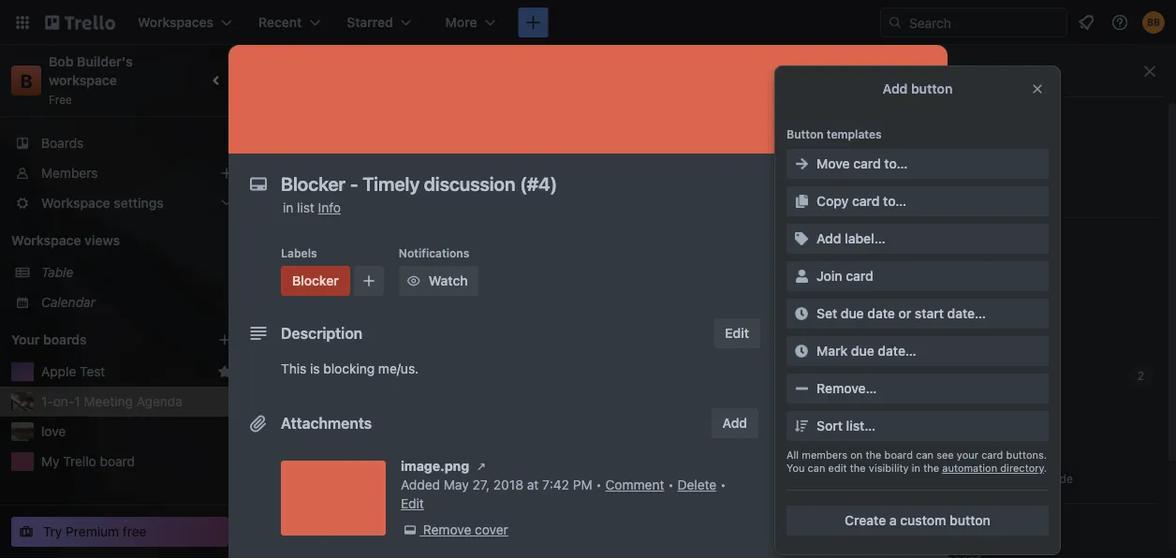 Task type: locate. For each thing, give the bounding box(es) containing it.
0 horizontal spatial 1-
[[41, 394, 53, 409]]

0 horizontal spatial can
[[601, 350, 622, 365]]

1 vertical spatial power-
[[776, 501, 815, 514]]

sm image up please
[[882, 231, 900, 250]]

sm image for copy card to…
[[793, 192, 811, 211]]

card inside button
[[846, 268, 874, 284]]

board down love "link"
[[100, 454, 135, 469]]

1 vertical spatial meeting
[[84, 394, 133, 409]]

1 horizontal spatial meeting
[[324, 61, 390, 81]]

-
[[322, 430, 329, 445]]

1 inside board name text box
[[312, 61, 320, 81]]

add inside "add" button
[[723, 416, 748, 431]]

0 vertical spatial labels
[[281, 246, 317, 260]]

move card to… button
[[787, 149, 1049, 179]]

the down can
[[806, 279, 825, 294]]

2 horizontal spatial can
[[917, 449, 934, 461]]

1 horizontal spatial custom fields
[[911, 300, 997, 316]]

image.png
[[401, 459, 470, 474]]

1 vertical spatial color: red, title: "blocker" element
[[274, 417, 314, 431]]

we up some
[[580, 350, 597, 365]]

custom fields button up automation link
[[870, 293, 1158, 323]]

1 horizontal spatial 1-on-1 meeting agenda
[[268, 61, 455, 81]]

notifications
[[399, 246, 470, 260]]

sm image for watch
[[882, 517, 900, 536]]

dates
[[806, 378, 842, 394]]

color: red, title: "blocker" element up 'description'
[[281, 266, 350, 296]]

discuss inside discuss new training program
[[806, 196, 848, 209]]

test
[[80, 364, 105, 379]]

blocker
[[292, 273, 339, 289], [274, 418, 314, 431], [274, 430, 319, 445]]

watch right a
[[908, 519, 953, 534]]

ups up confluence
[[815, 501, 837, 514]]

1 horizontal spatial we
[[739, 350, 757, 365]]

1 horizontal spatial members
[[806, 266, 864, 281]]

list…
[[847, 418, 876, 434]]

color: orange, title: "discuss" element up join
[[806, 247, 848, 261]]

all members on the board can see your card buttons. you can edit the visibility in the
[[787, 449, 1048, 475]]

0 vertical spatial members link
[[0, 158, 244, 188]]

sm image inside watch link
[[882, 517, 900, 536]]

date… down set due date or start date…
[[878, 343, 917, 359]]

sm image inside the labels link
[[781, 302, 800, 320]]

0 horizontal spatial on
[[851, 449, 863, 461]]

sm image inside automation link
[[882, 333, 900, 351]]

can left see
[[917, 449, 934, 461]]

0 horizontal spatial members link
[[0, 158, 244, 188]]

1 vertical spatial custom
[[806, 453, 854, 468]]

discuss down move
[[806, 196, 848, 209]]

think
[[547, 350, 576, 365]]

custom fields button for menu
[[870, 293, 1158, 323]]

1 vertical spatial discuss
[[806, 248, 848, 261]]

0 vertical spatial custom fields
[[911, 300, 997, 316]]

0 vertical spatial members
[[41, 165, 98, 181]]

sm image inside mark due date… button
[[793, 342, 811, 361]]

1 horizontal spatial fields
[[961, 300, 997, 316]]

custom fields button down list…
[[776, 452, 933, 470]]

1 vertical spatial to
[[304, 345, 316, 361]]

this
[[281, 361, 307, 377]]

.
[[1044, 462, 1048, 475]]

on inside discuss can you please give feedback on the report?
[[990, 260, 1005, 275]]

custom fields down sort list…
[[806, 453, 894, 468]]

can up some
[[601, 350, 622, 365]]

fields down feedback
[[961, 300, 997, 316]]

button down template
[[950, 513, 991, 528]]

on down settings "link"
[[990, 260, 1005, 275]]

sm image inside add label… button
[[793, 230, 811, 248]]

table
[[41, 265, 74, 280]]

labels link
[[776, 296, 933, 326], [870, 394, 1158, 424]]

watch inside button
[[429, 273, 468, 289]]

to… inside move card to… button
[[885, 156, 908, 171]]

primary element
[[0, 0, 1177, 45]]

0 horizontal spatial in
[[283, 200, 294, 216]]

this
[[345, 345, 367, 361]]

color: red, title: "blocker" element
[[281, 266, 350, 296], [274, 417, 314, 431]]

power- down mark due date… button
[[911, 368, 954, 383]]

card
[[854, 156, 881, 171], [853, 193, 880, 209], [815, 239, 840, 252], [846, 268, 874, 284], [982, 449, 1004, 461]]

0 horizontal spatial we
[[580, 350, 597, 365]]

sm image inside sort list… button
[[793, 417, 811, 436]]

card inside all members on the board can see your card buttons. you can edit the visibility in the
[[982, 449, 1004, 461]]

close popover image
[[1031, 82, 1046, 97]]

card for move
[[854, 156, 881, 171]]

b link
[[11, 66, 41, 96]]

archived
[[911, 187, 965, 202]]

attachments
[[281, 415, 372, 432]]

meeting inside board name text box
[[324, 61, 390, 81]]

1 horizontal spatial agenda
[[393, 61, 455, 81]]

Board name text field
[[259, 56, 464, 86]]

1 horizontal spatial on-
[[284, 61, 312, 81]]

7:42
[[543, 477, 570, 493]]

discuss up join
[[806, 248, 848, 261]]

workspace
[[11, 233, 81, 248]]

pm
[[573, 477, 593, 493]]

power-ups down the you
[[776, 501, 837, 514]]

can
[[601, 350, 622, 365], [917, 449, 934, 461], [808, 462, 826, 475]]

custom up automation
[[911, 300, 958, 316]]

sort list…
[[817, 418, 876, 434]]

automation link
[[870, 327, 1158, 357]]

0 vertical spatial on-
[[284, 61, 312, 81]]

0 vertical spatial custom
[[911, 300, 958, 316]]

1 vertical spatial 1-on-1 meeting agenda
[[41, 394, 183, 409]]

0 horizontal spatial 1-on-1 meeting agenda
[[41, 394, 183, 409]]

0 vertical spatial can
[[601, 350, 622, 365]]

sm image inside stickers link
[[882, 434, 900, 453]]

i think we can improve velocity if we make some tooling changes. link
[[540, 349, 757, 386]]

apple
[[41, 364, 76, 379]]

1 vertical spatial custom fields button
[[776, 452, 933, 470]]

color: orange, title: "discuss" element down move
[[806, 195, 848, 209]]

activity link
[[870, 146, 1158, 176]]

watch down notifications
[[429, 273, 468, 289]]

1-on-1 meeting agenda
[[268, 61, 455, 81], [41, 394, 183, 409]]

1 horizontal spatial watch
[[908, 519, 953, 534]]

settings link
[[870, 226, 1158, 256]]

1 horizontal spatial to
[[801, 239, 812, 252]]

ups down automation
[[954, 368, 978, 383]]

boards
[[41, 135, 84, 151]]

table link
[[41, 263, 232, 282]]

sm image for move card to…
[[793, 155, 811, 173]]

sm image down notifications
[[405, 272, 423, 290]]

labels link down report?
[[776, 296, 933, 326]]

fields down list…
[[857, 453, 894, 468]]

edit up if
[[726, 326, 750, 341]]

1 color: orange, title: "discuss" element from the top
[[806, 195, 848, 209]]

visibility
[[869, 462, 909, 475]]

board up me/us.
[[371, 345, 406, 361]]

sm image inside copy card to… button
[[793, 192, 811, 211]]

add for add
[[723, 416, 748, 431]]

0 horizontal spatial edit
[[401, 496, 424, 512]]

1 vertical spatial labels
[[806, 303, 846, 319]]

1 vertical spatial fields
[[857, 453, 894, 468]]

2 vertical spatial labels
[[908, 401, 951, 417]]

set due date or start date…
[[817, 306, 987, 321]]

0 vertical spatial in
[[283, 200, 294, 216]]

2 vertical spatial can
[[808, 462, 826, 475]]

sm image
[[882, 186, 900, 204], [882, 231, 900, 250], [781, 264, 800, 283], [405, 272, 423, 290], [882, 366, 900, 385], [882, 400, 900, 419], [401, 521, 420, 540], [882, 551, 900, 558]]

0 horizontal spatial on-
[[53, 394, 74, 409]]

starred icon image
[[217, 364, 232, 379]]

i think we can improve velocity if we make some tooling changes.
[[540, 350, 757, 384]]

may
[[444, 477, 469, 493]]

0 horizontal spatial date…
[[878, 343, 917, 359]]

sm image inside activity link
[[882, 152, 900, 171]]

remove
[[423, 522, 472, 538]]

custom fields for menu
[[911, 300, 997, 316]]

0 horizontal spatial fields
[[857, 453, 894, 468]]

0 vertical spatial power-
[[911, 368, 954, 383]]

the
[[806, 279, 825, 294], [866, 449, 882, 461], [851, 462, 866, 475], [924, 462, 940, 475]]

fields for add to card
[[857, 453, 894, 468]]

edit
[[829, 462, 848, 475]]

in right visibility
[[912, 462, 921, 475]]

1 horizontal spatial custom
[[911, 300, 958, 316]]

sm image
[[624, 90, 650, 116], [868, 118, 887, 137], [882, 152, 900, 171], [793, 155, 811, 173], [793, 192, 811, 211], [793, 230, 811, 248], [793, 267, 811, 286], [781, 302, 800, 320], [793, 305, 811, 323], [882, 333, 900, 351], [781, 339, 800, 358], [793, 342, 811, 361], [793, 379, 811, 398], [793, 417, 811, 436], [882, 434, 900, 453], [472, 457, 491, 476], [882, 468, 900, 486], [882, 517, 900, 536]]

card right copy
[[853, 193, 880, 209]]

power-ups
[[908, 368, 982, 383], [776, 501, 837, 514]]

1 vertical spatial power-ups
[[776, 501, 837, 514]]

sm image inside move card to… button
[[793, 155, 811, 173]]

you
[[787, 462, 805, 475]]

ups
[[954, 368, 978, 383], [815, 501, 837, 514]]

2 horizontal spatial labels
[[908, 401, 951, 417]]

1 horizontal spatial in
[[912, 462, 921, 475]]

due right set
[[841, 306, 865, 321]]

free
[[123, 524, 147, 540]]

board inside all members on the board can see your card buttons. you can edit the visibility in the
[[885, 449, 914, 461]]

labels up stickers on the bottom right of page
[[908, 401, 951, 417]]

discuss for new
[[806, 196, 848, 209]]

card right join
[[846, 268, 874, 284]]

sm image inside set due date or start date… button
[[793, 305, 811, 323]]

1 horizontal spatial board
[[371, 345, 406, 361]]

sort list… button
[[787, 411, 1049, 441]]

1 discuss from the top
[[806, 196, 848, 209]]

date… up automation
[[948, 306, 987, 321]]

0 horizontal spatial to
[[304, 345, 316, 361]]

my
[[41, 454, 60, 469]]

discuss can you please give feedback on the report?
[[806, 248, 1005, 294]]

move card to…
[[817, 156, 908, 171]]

sm image for sort list…
[[793, 417, 811, 436]]

0 vertical spatial to…
[[885, 156, 908, 171]]

labels down list
[[281, 246, 317, 260]]

fields
[[961, 300, 997, 316], [857, 453, 894, 468]]

try premium free
[[43, 524, 147, 540]]

0 vertical spatial to
[[801, 239, 812, 252]]

sm image up program
[[882, 186, 900, 204]]

custom fields up automation
[[911, 300, 997, 316]]

to…
[[885, 156, 908, 171], [884, 193, 907, 209]]

0 horizontal spatial custom fields
[[806, 453, 894, 468]]

1 horizontal spatial power-
[[911, 368, 954, 383]]

1 horizontal spatial members link
[[776, 259, 933, 289]]

to up can
[[801, 239, 812, 252]]

the right edit
[[851, 462, 866, 475]]

1 vertical spatial agenda
[[137, 394, 183, 409]]

menu
[[999, 62, 1037, 80]]

can down members
[[808, 462, 826, 475]]

0 horizontal spatial custom
[[806, 453, 854, 468]]

agenda inside board name text box
[[393, 61, 455, 81]]

0 vertical spatial edit
[[726, 326, 750, 341]]

how to use this board
[[274, 345, 406, 361]]

watch button
[[399, 266, 479, 296]]

workspace
[[49, 73, 117, 88]]

card up automation directory 'link'
[[982, 449, 1004, 461]]

labels down report?
[[806, 303, 846, 319]]

sm image for activity
[[882, 152, 900, 171]]

1 vertical spatial watch
[[908, 519, 953, 534]]

card down templates
[[854, 156, 881, 171]]

1 vertical spatial on
[[851, 449, 863, 461]]

0 vertical spatial date…
[[948, 306, 987, 321]]

sm image for join card
[[793, 267, 811, 286]]

some
[[576, 369, 609, 384]]

sm image inside join card button
[[793, 267, 811, 286]]

0 horizontal spatial power-
[[776, 501, 815, 514]]

archived items
[[908, 187, 1001, 202]]

button
[[912, 81, 953, 97], [950, 513, 991, 528]]

sm image for remove…
[[793, 379, 811, 398]]

0 vertical spatial watch
[[429, 273, 468, 289]]

1 vertical spatial labels link
[[870, 394, 1158, 424]]

love
[[41, 424, 66, 439]]

give
[[902, 260, 927, 275]]

how
[[274, 345, 301, 361]]

in inside all members on the board can see your card buttons. you can edit the visibility in the
[[912, 462, 921, 475]]

27,
[[473, 477, 490, 493]]

power- down the you
[[776, 501, 815, 514]]

mark due date… button
[[787, 336, 1049, 366]]

1 horizontal spatial edit
[[726, 326, 750, 341]]

0 vertical spatial meeting
[[324, 61, 390, 81]]

info link
[[318, 200, 341, 216]]

0 vertical spatial on
[[990, 260, 1005, 275]]

0 horizontal spatial agenda
[[137, 394, 183, 409]]

card up can
[[815, 239, 840, 252]]

0 vertical spatial fields
[[961, 300, 997, 316]]

0 vertical spatial agenda
[[393, 61, 455, 81]]

1 vertical spatial button
[[950, 513, 991, 528]]

0 vertical spatial color: orange, title: "discuss" element
[[806, 195, 848, 209]]

sm image down edit link
[[401, 521, 420, 540]]

discussion
[[376, 430, 440, 445]]

0 vertical spatial labels link
[[776, 296, 933, 326]]

0 vertical spatial 1-on-1 meeting agenda
[[268, 61, 455, 81]]

0 vertical spatial due
[[841, 306, 865, 321]]

button up activity
[[912, 81, 953, 97]]

on down list…
[[851, 449, 863, 461]]

in
[[283, 200, 294, 216], [912, 462, 921, 475]]

board for this
[[371, 345, 406, 361]]

sm image left can
[[781, 264, 800, 283]]

items
[[968, 187, 1001, 202]]

to… for copy card to…
[[884, 193, 907, 209]]

sm image inside remove… 'button'
[[793, 379, 811, 398]]

0 vertical spatial color: red, title: "blocker" element
[[281, 266, 350, 296]]

delete
[[678, 477, 717, 493]]

2018
[[494, 477, 524, 493]]

color: orange, title: "discuss" element
[[806, 195, 848, 209], [806, 247, 848, 261]]

labels link up stickers link at the bottom
[[870, 394, 1158, 424]]

remove…
[[817, 381, 878, 396]]

the up visibility
[[866, 449, 882, 461]]

sm image inside settings "link"
[[882, 231, 900, 250]]

button inside button
[[950, 513, 991, 528]]

0 horizontal spatial watch
[[429, 273, 468, 289]]

color: red, title: "blocker" element left '-'
[[274, 417, 314, 431]]

add inside add label… button
[[817, 231, 842, 246]]

2 we from the left
[[739, 350, 757, 365]]

your boards with 4 items element
[[11, 329, 189, 351]]

0 notifications image
[[1076, 11, 1098, 34]]

board up visibility
[[885, 449, 914, 461]]

to for card
[[801, 239, 812, 252]]

1 horizontal spatial 1-
[[268, 61, 284, 81]]

make
[[540, 369, 572, 384]]

attachment button
[[776, 409, 933, 439]]

in left list
[[283, 200, 294, 216]]

sm image for stickers
[[882, 434, 900, 453]]

0 vertical spatial discuss
[[806, 196, 848, 209]]

0 vertical spatial power-ups
[[908, 368, 982, 383]]

2 color: orange, title: "discuss" element from the top
[[806, 247, 848, 261]]

power-ups down automation
[[908, 368, 982, 383]]

to… inside copy card to… button
[[884, 193, 907, 209]]

discuss inside discuss can you please give feedback on the report?
[[806, 248, 848, 261]]

0 horizontal spatial power-ups
[[776, 501, 837, 514]]

0 vertical spatial 1-
[[268, 61, 284, 81]]

2 discuss from the top
[[806, 248, 848, 261]]

due right mark
[[852, 343, 875, 359]]

custom right the you
[[806, 453, 854, 468]]

1 vertical spatial in
[[912, 462, 921, 475]]

your boards
[[11, 332, 87, 348]]

premium
[[66, 524, 119, 540]]

can
[[806, 260, 830, 275]]

add to card
[[776, 239, 840, 252]]

card for join
[[846, 268, 874, 284]]

edit down added
[[401, 496, 424, 512]]

bob builder (bobbuilder40) image
[[744, 92, 770, 118]]

1 vertical spatial to…
[[884, 193, 907, 209]]

1 vertical spatial due
[[852, 343, 875, 359]]

the down see
[[924, 462, 940, 475]]

1 horizontal spatial on
[[990, 260, 1005, 275]]

tooling
[[612, 369, 654, 384]]

1
[[312, 61, 320, 81], [322, 371, 328, 384], [74, 394, 80, 409], [322, 455, 328, 468]]

0 vertical spatial custom fields button
[[870, 293, 1158, 323]]

to up "is"
[[304, 345, 316, 361]]

open information menu image
[[1111, 13, 1130, 32]]

0 horizontal spatial meeting
[[84, 394, 133, 409]]

add label… button
[[787, 224, 1049, 254]]

can you please give feedback on the report? link
[[806, 259, 1023, 296]]

views
[[84, 233, 120, 248]]

2 horizontal spatial board
[[885, 449, 914, 461]]

we right if
[[739, 350, 757, 365]]

None text field
[[272, 167, 890, 201]]

1 vertical spatial edit
[[401, 496, 424, 512]]



Task type: describe. For each thing, give the bounding box(es) containing it.
new
[[806, 208, 833, 223]]

button
[[787, 127, 824, 141]]

sm image inside watch button
[[405, 272, 423, 290]]

mark due date…
[[817, 343, 917, 359]]

sm image for automation
[[882, 333, 900, 351]]

sm image right list…
[[882, 400, 900, 419]]

switch to… image
[[13, 13, 32, 32]]

delete link
[[678, 477, 717, 493]]

is
[[310, 361, 320, 377]]

create
[[845, 513, 887, 528]]

edit inside delete edit
[[401, 496, 424, 512]]

blocker for blocker
[[292, 273, 339, 289]]

list
[[297, 200, 315, 216]]

description
[[281, 325, 363, 342]]

see
[[937, 449, 954, 461]]

1 vertical spatial date…
[[878, 343, 917, 359]]

custom for menu
[[911, 300, 958, 316]]

1-on-1 meeting agenda inside board name text box
[[268, 61, 455, 81]]

1 vertical spatial ups
[[815, 501, 837, 514]]

stickers link
[[870, 428, 1158, 458]]

0 vertical spatial ups
[[954, 368, 978, 383]]

1 horizontal spatial labels
[[806, 303, 846, 319]]

join
[[817, 268, 843, 284]]

love link
[[41, 423, 232, 441]]

1- inside board name text box
[[268, 61, 284, 81]]

confluence
[[806, 528, 877, 543]]

(#4)
[[443, 430, 469, 445]]

1 vertical spatial members link
[[776, 259, 933, 289]]

label…
[[845, 231, 886, 246]]

automation
[[943, 462, 998, 475]]

0 vertical spatial button
[[912, 81, 953, 97]]

added
[[401, 477, 440, 493]]

bob
[[49, 54, 74, 69]]

custom fields button for add to card
[[776, 452, 933, 470]]

comment
[[606, 477, 665, 493]]

copy card to… button
[[787, 186, 1049, 216]]

fields for menu
[[961, 300, 997, 316]]

comment link
[[606, 477, 665, 493]]

velocity
[[678, 350, 725, 365]]

meeting inside 1-on-1 meeting agenda link
[[84, 394, 133, 409]]

card for copy
[[853, 193, 880, 209]]

sm image down "mark due date…"
[[882, 366, 900, 385]]

discuss for can
[[806, 248, 848, 261]]

to for use
[[304, 345, 316, 361]]

remove cover link
[[401, 521, 509, 540]]

add label…
[[817, 231, 886, 246]]

free
[[49, 93, 72, 106]]

new training program link
[[806, 206, 1023, 225]]

this is blocking me/us.
[[281, 361, 419, 377]]

on- inside board name text box
[[284, 61, 312, 81]]

sm image for add label…
[[793, 230, 811, 248]]

due for set
[[841, 306, 865, 321]]

agenda inside 1-on-1 meeting agenda link
[[137, 394, 183, 409]]

directory
[[1001, 462, 1044, 475]]

board for the
[[885, 449, 914, 461]]

at
[[527, 477, 539, 493]]

members
[[802, 449, 848, 461]]

sm image down a
[[882, 551, 900, 558]]

try premium free button
[[11, 517, 229, 547]]

join card button
[[787, 261, 1049, 291]]

you
[[833, 260, 855, 275]]

training
[[836, 208, 882, 223]]

can inside the i think we can improve velocity if we make some tooling changes.
[[601, 350, 622, 365]]

checklist
[[806, 341, 863, 356]]

dates button
[[776, 371, 933, 401]]

automation directory .
[[943, 462, 1048, 475]]

sm image inside checklist link
[[781, 339, 800, 358]]

upgrade button
[[1005, 468, 1077, 490]]

Search field
[[903, 8, 1067, 37]]

automation directory link
[[943, 462, 1044, 475]]

attachment
[[806, 416, 878, 431]]

custom for add to card
[[806, 453, 854, 468]]

blocker blocker - timely discussion (#4)
[[274, 418, 469, 445]]

please
[[859, 260, 898, 275]]

sm image for set due date or start date…
[[793, 305, 811, 323]]

your
[[957, 449, 979, 461]]

automation
[[908, 334, 981, 349]]

sm image inside archived items link
[[882, 186, 900, 204]]

cover
[[475, 522, 509, 538]]

boards
[[43, 332, 87, 348]]

add for add to card
[[776, 239, 798, 252]]

copy
[[817, 193, 849, 209]]

add button
[[883, 81, 953, 97]]

added may 27, 2018 at 7:42 pm
[[401, 477, 593, 493]]

a
[[890, 513, 897, 528]]

apple test
[[41, 364, 105, 379]]

due for mark
[[852, 343, 875, 359]]

remove cover
[[423, 522, 509, 538]]

add for add label…
[[817, 231, 842, 246]]

0 horizontal spatial labels
[[281, 246, 317, 260]]

to… for move card to…
[[885, 156, 908, 171]]

1 we from the left
[[580, 350, 597, 365]]

timely
[[332, 430, 372, 445]]

calendar link
[[41, 293, 232, 312]]

0 horizontal spatial members
[[41, 165, 98, 181]]

1 vertical spatial can
[[917, 449, 934, 461]]

the inside discuss can you please give feedback on the report?
[[806, 279, 825, 294]]

create from template… image
[[746, 410, 761, 425]]

feedback
[[930, 260, 986, 275]]

watch link
[[870, 512, 1158, 542]]

all
[[787, 449, 799, 461]]

add for add button
[[883, 81, 908, 97]]

custom fields for add to card
[[806, 453, 894, 468]]

buttons.
[[1007, 449, 1048, 461]]

settings
[[908, 233, 962, 248]]

button templates
[[787, 127, 882, 141]]

create board or workspace image
[[524, 13, 543, 32]]

i
[[540, 350, 543, 365]]

apple test link
[[41, 363, 210, 381]]

sm image for mark due date…
[[793, 342, 811, 361]]

color: orange, title: "discuss" element for can
[[806, 247, 848, 261]]

on inside all members on the board can see your card buttons. you can edit the visibility in the
[[851, 449, 863, 461]]

add board image
[[217, 333, 232, 348]]

bob builder (bobbuilder40) image
[[1143, 11, 1166, 34]]

sm image for make template
[[882, 468, 900, 486]]

info
[[318, 200, 341, 216]]

set
[[817, 306, 838, 321]]

blocker for blocker blocker - timely discussion (#4)
[[274, 418, 314, 431]]

trello
[[63, 454, 96, 469]]

create a custom button
[[845, 513, 991, 528]]

color: orange, title: "discuss" element for new
[[806, 195, 848, 209]]

0 horizontal spatial board
[[100, 454, 135, 469]]

search image
[[888, 15, 903, 30]]

1 horizontal spatial can
[[808, 462, 826, 475]]

start
[[915, 306, 945, 321]]

date
[[868, 306, 896, 321]]

calendar
[[41, 295, 96, 310]]

1 vertical spatial members
[[806, 266, 864, 281]]

1 vertical spatial on-
[[53, 394, 74, 409]]

edit inside button
[[726, 326, 750, 341]]

1 horizontal spatial date…
[[948, 306, 987, 321]]

copy card to…
[[817, 193, 907, 209]]

join card
[[817, 268, 874, 284]]

try
[[43, 524, 62, 540]]



Task type: vqa. For each thing, say whether or not it's contained in the screenshot.
are
no



